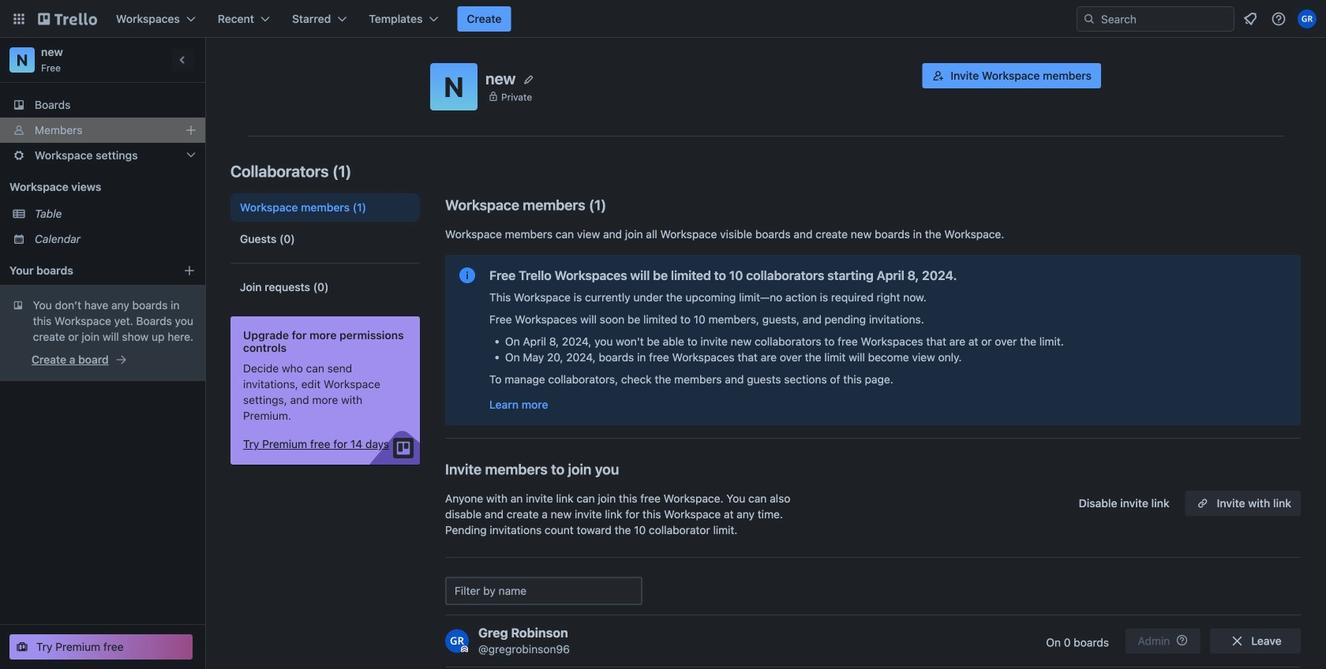 Task type: describe. For each thing, give the bounding box(es) containing it.
0 horizontal spatial greg robinson (gregrobinson96) image
[[445, 629, 469, 653]]

0 notifications image
[[1241, 9, 1260, 28]]

Search field
[[1096, 8, 1234, 30]]

primary element
[[0, 0, 1326, 38]]

open information menu image
[[1271, 11, 1287, 27]]



Task type: vqa. For each thing, say whether or not it's contained in the screenshot.
the top Starred Icon
no



Task type: locate. For each thing, give the bounding box(es) containing it.
0 vertical spatial greg robinson (gregrobinson96) image
[[1298, 9, 1317, 28]]

add board image
[[183, 264, 196, 277]]

back to home image
[[38, 6, 97, 32]]

greg robinson (gregrobinson96) image inside primary element
[[1298, 9, 1317, 28]]

greg robinson (gregrobinson96) image
[[1298, 9, 1317, 28], [445, 629, 469, 653]]

search image
[[1083, 13, 1096, 25]]

Filter by name text field
[[445, 577, 643, 605]]

workspace navigation collapse icon image
[[172, 49, 194, 71]]

1 vertical spatial greg robinson (gregrobinson96) image
[[445, 629, 469, 653]]

your boards with 0 items element
[[9, 261, 175, 280]]

1 horizontal spatial greg robinson (gregrobinson96) image
[[1298, 9, 1317, 28]]

this member is an admin of this workspace. image
[[461, 646, 468, 653]]



